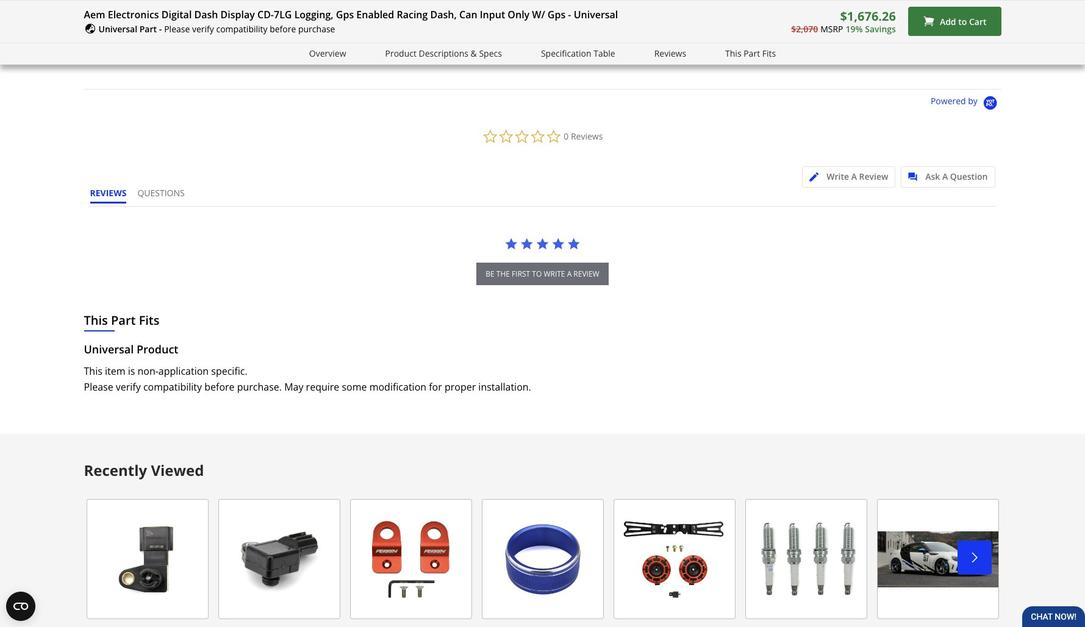 Task type: vqa. For each thing, say whether or not it's contained in the screenshot.
2015-
no



Task type: locate. For each thing, give the bounding box(es) containing it.
questions
[[138, 187, 185, 199]]

koyo aluminum racing radiator -...
[[819, 38, 948, 49]]

please down digital
[[164, 23, 190, 35]]

a
[[852, 171, 857, 182], [943, 171, 948, 182]]

1 total reviews element
[[468, 49, 565, 60], [702, 49, 799, 60]]

1 a from the left
[[852, 171, 857, 182]]

a inside ask a question dropdown button
[[943, 171, 948, 182]]

0 vertical spatial this
[[726, 47, 742, 59]]

this left (1)
[[726, 47, 742, 59]]

this item is non-application specific. please verify compatibility before purchase. may require some modification for proper installation.
[[84, 365, 531, 394]]

this inside "link"
[[726, 47, 742, 59]]

purchase.
[[237, 381, 282, 394]]

0 horizontal spatial ...
[[942, 38, 948, 49]]

0 vertical spatial racing
[[397, 8, 428, 21]]

tab list
[[90, 187, 196, 206]]

compatibility
[[216, 23, 268, 35], [143, 381, 202, 394]]

fits up universal product
[[139, 312, 160, 329]]

verify down is
[[116, 381, 141, 394]]

1 vertical spatial please
[[84, 381, 113, 394]]

a right write
[[852, 171, 857, 182]]

a
[[567, 269, 572, 279]]

verify down the dash
[[192, 23, 214, 35]]

2 1 total reviews element from the left
[[702, 49, 799, 60]]

aem electronics digital dash display cd-7lg logging, gps enabled racing dash, can input only w/ gps - universal
[[84, 8, 618, 21]]

(1)
[[747, 49, 756, 60]]

rain
[[987, 38, 1004, 49]]

to inside button
[[532, 269, 542, 279]]

0 horizontal spatial to
[[532, 269, 542, 279]]

powered
[[931, 95, 966, 107]]

rsk85772123 2015-2021 subaru wrx & sti hella horns with grimmspeed brotie mounting bracket, image
[[614, 500, 736, 620]]

this
[[726, 47, 742, 59], [84, 312, 108, 329], [84, 365, 102, 379]]

1 vertical spatial part
[[744, 47, 760, 59]]

racing down 'savings'
[[879, 38, 904, 49]]

reviews right 0
[[571, 131, 603, 142]]

please
[[164, 23, 190, 35], [84, 381, 113, 394]]

product descriptions & specs
[[385, 47, 502, 59]]

wrx
[[461, 38, 478, 49]]

perpsp-eng-521rd perrin upper radiator bracket set red - subaru wrx 2008-2014 / sti 2008-2014, image
[[350, 500, 472, 620]]

1 vertical spatial to
[[532, 269, 542, 279]]

1 horizontal spatial fits
[[763, 47, 776, 59]]

1 vertical spatial universal
[[99, 23, 137, 35]]

to right the "first"
[[532, 269, 542, 279]]

1 horizontal spatial before
[[270, 23, 296, 35]]

1 ... from the left
[[942, 38, 948, 49]]

product
[[385, 47, 417, 59], [137, 342, 178, 357]]

1 horizontal spatial compatibility
[[216, 23, 268, 35]]

0 horizontal spatial reviews
[[571, 131, 603, 142]]

... right guards
[[1037, 38, 1043, 49]]

specs
[[479, 47, 502, 59]]

2015+
[[437, 38, 459, 49]]

1 oil from the left
[[315, 38, 325, 49]]

... left oe
[[942, 38, 948, 49]]

part
[[140, 23, 157, 35], [744, 47, 760, 59], [111, 312, 136, 329]]

1 total reviews element containing (1)
[[702, 49, 799, 60]]

0 horizontal spatial product
[[137, 342, 178, 357]]

1 vertical spatial fits
[[139, 312, 160, 329]]

0 horizontal spatial a
[[852, 171, 857, 182]]

0 vertical spatial product
[[385, 47, 417, 59]]

tomei
[[117, 38, 140, 49]]

2 vertical spatial part
[[111, 312, 136, 329]]

this left the item
[[84, 365, 102, 379]]

1 vertical spatial before
[[205, 381, 235, 394]]

modification
[[370, 381, 427, 394]]

reviews left subispeed in the right of the page
[[655, 47, 687, 59]]

to
[[959, 16, 967, 27], [532, 269, 542, 279]]

write
[[544, 269, 565, 279]]

0 horizontal spatial racing
[[397, 8, 428, 21]]

guards
[[1006, 38, 1032, 49]]

0 vertical spatial verify
[[192, 23, 214, 35]]

add to cart button
[[909, 7, 1002, 36]]

universal up the item
[[84, 342, 134, 357]]

require
[[306, 381, 339, 394]]

a inside write a review "dropdown button"
[[852, 171, 857, 182]]

1 vertical spatial product
[[137, 342, 178, 357]]

write a review button
[[803, 167, 896, 188]]

subaru
[[351, 38, 377, 49]]

1 horizontal spatial ...
[[1037, 38, 1043, 49]]

the
[[497, 269, 510, 279]]

before
[[270, 23, 296, 35], [205, 381, 235, 394]]

fits right (1)
[[763, 47, 776, 59]]

part up universal product
[[111, 312, 136, 329]]

racing up 'subaru oem oil filter - 2015+ wrx'
[[397, 8, 428, 21]]

1 horizontal spatial racing
[[879, 38, 904, 49]]

0 horizontal spatial before
[[205, 381, 235, 394]]

a right ask
[[943, 171, 948, 182]]

before down 7lg
[[270, 23, 296, 35]]

ask a question button
[[901, 167, 996, 188]]

gps right w/
[[548, 8, 566, 21]]

oil down purchase
[[315, 38, 325, 49]]

2 a from the left
[[943, 171, 948, 182]]

specification table link
[[541, 47, 616, 61]]

to right add
[[959, 16, 967, 27]]

$1,676.26
[[841, 8, 896, 24]]

2 horizontal spatial part
[[744, 47, 760, 59]]

dash
[[194, 8, 218, 21]]

- up expreme
[[159, 23, 162, 35]]

tomei expreme ti titantium cat-back... link
[[117, 0, 262, 49]]

0 horizontal spatial compatibility
[[143, 381, 202, 394]]

part left jdm
[[744, 47, 760, 59]]

1 horizontal spatial reviews
[[655, 47, 687, 59]]

please inside this item is non-application specific. please verify compatibility before purchase. may require some modification for proper installation.
[[84, 381, 113, 394]]

1 horizontal spatial to
[[959, 16, 967, 27]]

2 vertical spatial universal
[[84, 342, 134, 357]]

racing
[[397, 8, 428, 21], [879, 38, 904, 49]]

verify
[[192, 23, 214, 35], [116, 381, 141, 394]]

compatibility down application on the bottom left of page
[[143, 381, 202, 394]]

1 horizontal spatial this part fits
[[726, 47, 776, 59]]

picture of jdms textured climate control knob covers (blue) - 2015+ wrx / 2015+ sti / 2014+ forester / 2013+ crosstrek image
[[482, 500, 604, 620]]

1 1 total reviews element from the left
[[468, 49, 565, 60]]

tab list containing reviews
[[90, 187, 196, 206]]

0 horizontal spatial oil
[[315, 38, 325, 49]]

fumoto quick engine oil drain valve... link
[[234, 0, 375, 49]]

n/a link
[[585, 0, 682, 49]]

2 oil from the left
[[399, 38, 409, 49]]

iridium
[[508, 38, 535, 49]]

write no frame image
[[810, 173, 825, 182]]

star image
[[477, 51, 486, 60], [495, 51, 504, 60], [594, 51, 603, 60], [720, 51, 729, 60], [729, 51, 738, 60], [505, 237, 518, 251], [552, 237, 565, 251]]

1 horizontal spatial oil
[[399, 38, 409, 49]]

1 horizontal spatial product
[[385, 47, 417, 59]]

n/a
[[585, 38, 599, 49]]

review
[[860, 171, 889, 182]]

universal up range...
[[574, 8, 618, 21]]

$2,070
[[792, 23, 818, 35]]

display
[[221, 8, 255, 21]]

1 horizontal spatial part
[[140, 23, 157, 35]]

1 horizontal spatial verify
[[192, 23, 214, 35]]

this up universal product
[[84, 312, 108, 329]]

compatibility down 'display'
[[216, 23, 268, 35]]

omnmap-k-4br omni 4 bar map sensor - 2013+ ft86, image
[[218, 500, 340, 620]]

0 horizontal spatial please
[[84, 381, 113, 394]]

olm
[[936, 38, 953, 49]]

before down specific.
[[205, 381, 235, 394]]

0 horizontal spatial this part fits
[[84, 312, 160, 329]]

first
[[512, 269, 530, 279]]

0 horizontal spatial fits
[[139, 312, 160, 329]]

1 total reviews element for laser
[[468, 49, 565, 60]]

reviews
[[655, 47, 687, 59], [571, 131, 603, 142]]

1 vertical spatial racing
[[879, 38, 904, 49]]

universal
[[574, 8, 618, 21], [99, 23, 137, 35], [84, 342, 134, 357]]

1 horizontal spatial gps
[[548, 8, 566, 21]]

table
[[594, 47, 616, 59]]

this part fits
[[726, 47, 776, 59], [84, 312, 160, 329]]

olm oe style rain guards -... link
[[936, 0, 1043, 49]]

0 vertical spatial please
[[164, 23, 190, 35]]

please down the item
[[84, 381, 113, 394]]

0 vertical spatial reviews
[[655, 47, 687, 59]]

0 horizontal spatial verify
[[116, 381, 141, 394]]

dialog image
[[909, 173, 924, 182]]

cat-
[[223, 38, 238, 49]]

1 horizontal spatial a
[[943, 171, 948, 182]]

range...
[[579, 38, 608, 49]]

valve...
[[349, 38, 375, 49]]

0 horizontal spatial gps
[[336, 8, 354, 21]]

subispeed
[[702, 38, 741, 49]]

1 vertical spatial compatibility
[[143, 381, 202, 394]]

oil right oem
[[399, 38, 409, 49]]

1 horizontal spatial 1 total reviews element
[[702, 49, 799, 60]]

subispeed facelift jdm style...
[[702, 38, 812, 49]]

gps up the drain
[[336, 8, 354, 21]]

11 total reviews element
[[585, 49, 682, 60]]

oil
[[315, 38, 325, 49], [399, 38, 409, 49]]

dash,
[[431, 8, 457, 21]]

powered by link
[[931, 95, 1002, 111]]

part up expreme
[[140, 23, 157, 35]]

heat
[[559, 38, 577, 49]]

star image
[[378, 51, 387, 60], [387, 51, 397, 60], [468, 51, 477, 60], [486, 51, 495, 60], [585, 51, 594, 60], [603, 51, 612, 60], [612, 51, 621, 60], [738, 51, 747, 60], [520, 237, 534, 251], [536, 237, 550, 251], [567, 237, 581, 251]]

0 horizontal spatial 1 total reviews element
[[468, 49, 565, 60]]

stock
[[537, 38, 557, 49]]

universal up tomei
[[99, 23, 137, 35]]

0 vertical spatial part
[[140, 23, 157, 35]]

to inside button
[[959, 16, 967, 27]]

0 vertical spatial compatibility
[[216, 23, 268, 35]]

for
[[429, 381, 442, 394]]

overview
[[309, 47, 346, 59]]

0 vertical spatial to
[[959, 16, 967, 27]]

-
[[568, 8, 571, 21], [159, 23, 162, 35], [432, 38, 435, 49], [939, 38, 942, 49], [1035, 38, 1037, 49]]

jdm
[[771, 38, 786, 49]]

1 vertical spatial verify
[[116, 381, 141, 394]]

drain
[[327, 38, 347, 49]]

quick
[[265, 38, 286, 49]]

1 vertical spatial reviews
[[571, 131, 603, 142]]

0 vertical spatial fits
[[763, 47, 776, 59]]

powered by
[[931, 95, 980, 107]]

be the first to write a review
[[486, 269, 600, 279]]

open widget image
[[6, 593, 35, 622]]

2 vertical spatial this
[[84, 365, 102, 379]]



Task type: describe. For each thing, give the bounding box(es) containing it.
purchase
[[298, 23, 335, 35]]

recently viewed
[[84, 461, 204, 481]]

verify inside this item is non-application specific. please verify compatibility before purchase. may require some modification for proper installation.
[[116, 381, 141, 394]]

1 total reviews element for facelift
[[702, 49, 799, 60]]

input
[[480, 8, 505, 21]]

ngk laser iridium stock heat range... link
[[468, 0, 608, 49]]

fits inside "link"
[[763, 47, 776, 59]]

1 horizontal spatial please
[[164, 23, 190, 35]]

may
[[284, 381, 304, 394]]

$1,676.26 $2,070 msrp 19% savings
[[792, 8, 896, 35]]

- right 'radiator'
[[939, 38, 942, 49]]

write a review
[[827, 171, 889, 182]]

ask
[[926, 171, 941, 182]]

ngk
[[468, 38, 484, 49]]

recently
[[84, 461, 147, 481]]

1 gps from the left
[[336, 8, 354, 21]]

only
[[508, 8, 530, 21]]

2 ... from the left
[[1037, 38, 1043, 49]]

digital
[[162, 8, 192, 21]]

7 total reviews element
[[234, 49, 331, 60]]

filter
[[411, 38, 430, 49]]

is
[[128, 365, 135, 379]]

2 gps from the left
[[548, 8, 566, 21]]

non-
[[138, 365, 159, 379]]

installation.
[[479, 381, 531, 394]]

product descriptions & specs link
[[385, 47, 502, 61]]

ngkilkar8h6-grp ngk laser iridium stock heat range spark plug set - 2015+ wrx / forester xt 2014-2016, image
[[745, 500, 867, 620]]

by
[[969, 95, 978, 107]]

universal for universal product
[[84, 342, 134, 357]]

item
[[105, 365, 125, 379]]

expreme
[[142, 38, 175, 49]]

be the first to write a review button
[[477, 263, 609, 286]]

electronics
[[108, 8, 159, 21]]

0 vertical spatial this part fits
[[726, 47, 776, 59]]

grawgcrx38dg2 rays gram lights 57cr gun blue ii 18x9.5 +38 - 2013+ fr-s / brz / 86 / 2014+ forester, image
[[877, 500, 999, 620]]

universal for universal part - please verify compatibility before purchase
[[99, 23, 137, 35]]

0 vertical spatial before
[[270, 23, 296, 35]]

cart
[[970, 16, 987, 27]]

8 total reviews element
[[351, 49, 448, 60]]

olm oe style rain guards -...
[[936, 38, 1043, 49]]

style
[[968, 38, 985, 49]]

this inside this item is non-application specific. please verify compatibility before purchase. may require some modification for proper installation.
[[84, 365, 102, 379]]

a for write
[[852, 171, 857, 182]]

subispeed facelift jdm style... link
[[702, 0, 812, 49]]

specification table
[[541, 47, 616, 59]]

omnmap-15wrxt-4br omni power 4 bar map sensor - subaru wrx 2015+ / nissan gt-r 2009+ | map-15wrxt-4br, image
[[86, 500, 208, 620]]

overview link
[[309, 47, 346, 61]]

application
[[159, 365, 209, 379]]

compatibility inside this item is non-application specific. please verify compatibility before purchase. may require some modification for proper installation.
[[143, 381, 202, 394]]

titantium
[[185, 38, 221, 49]]

koyo
[[819, 38, 837, 49]]

- right filter
[[432, 38, 435, 49]]

0 horizontal spatial part
[[111, 312, 136, 329]]

facelift
[[743, 38, 769, 49]]

viewed
[[151, 461, 204, 481]]

universal part - please verify compatibility before purchase
[[99, 23, 335, 35]]

add to cart
[[940, 16, 987, 27]]

style...
[[788, 38, 812, 49]]

19%
[[846, 23, 863, 35]]

proper
[[445, 381, 476, 394]]

ask a question
[[926, 171, 988, 182]]

fumoto
[[234, 38, 262, 49]]

a for ask
[[943, 171, 948, 182]]

(8)
[[397, 49, 405, 60]]

radiator
[[906, 38, 937, 49]]

tomei expreme ti titantium cat-back...
[[117, 38, 262, 49]]

subaru oem oil filter - 2015+ wrx
[[351, 38, 478, 49]]

descriptions
[[419, 47, 469, 59]]

&
[[471, 47, 477, 59]]

- right guards
[[1035, 38, 1037, 49]]

0
[[564, 131, 569, 142]]

1 vertical spatial this part fits
[[84, 312, 160, 329]]

engine
[[288, 38, 313, 49]]

review
[[574, 269, 600, 279]]

w/
[[532, 8, 545, 21]]

racing inside koyo aluminum racing radiator -... link
[[879, 38, 904, 49]]

specification
[[541, 47, 592, 59]]

- up "heat"
[[568, 8, 571, 21]]

laser
[[486, 38, 506, 49]]

0 vertical spatial universal
[[574, 8, 618, 21]]

savings
[[865, 23, 896, 35]]

oe
[[955, 38, 966, 49]]

0 reviews
[[564, 131, 603, 142]]

koyo aluminum racing radiator -... link
[[819, 0, 948, 49]]

1 vertical spatial this
[[84, 312, 108, 329]]

write
[[827, 171, 849, 182]]

this part fits link
[[726, 47, 776, 61]]

enabled
[[357, 8, 394, 21]]

universal product
[[84, 342, 178, 357]]

part inside "link"
[[744, 47, 760, 59]]

7lg
[[274, 8, 292, 21]]

msrp
[[821, 23, 844, 35]]

before inside this item is non-application specific. please verify compatibility before purchase. may require some modification for proper installation.
[[205, 381, 235, 394]]

be
[[486, 269, 495, 279]]

oem
[[379, 38, 397, 49]]

cd-
[[258, 8, 274, 21]]

back...
[[238, 38, 262, 49]]

ngk laser iridium stock heat range...
[[468, 38, 608, 49]]

aluminum
[[839, 38, 877, 49]]



